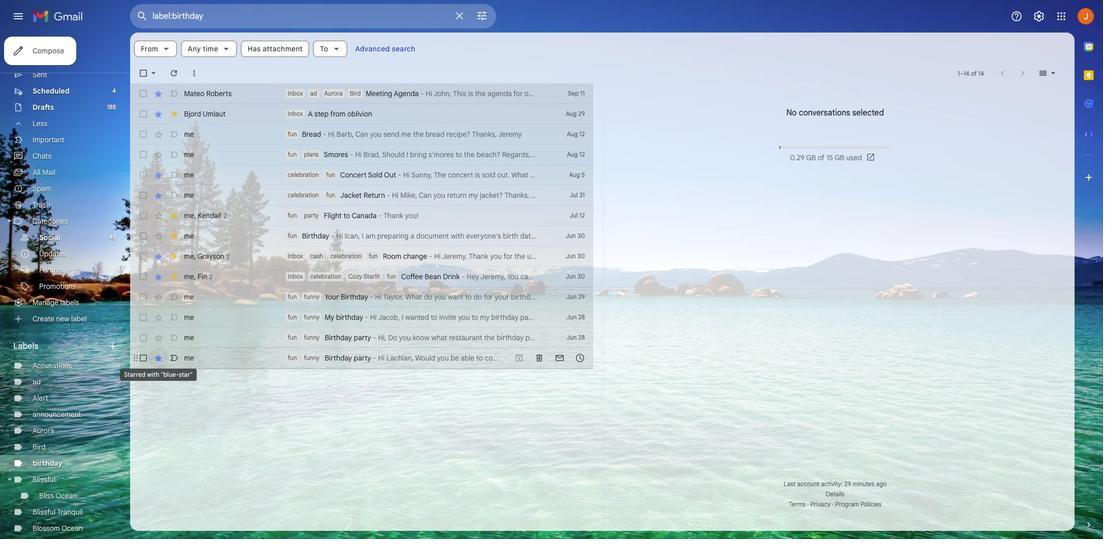 Task type: vqa. For each thing, say whether or not it's contained in the screenshot.
the top the 'can'
yes



Task type: locate. For each thing, give the bounding box(es) containing it.
more image
[[189, 68, 199, 78]]

aug for jeremy
[[567, 151, 578, 158]]

2 aug 12 from the top
[[567, 151, 585, 158]]

1 14 from the left
[[964, 69, 970, 77]]

with left "blue-
[[147, 371, 159, 378]]

hi left 'barb,'
[[328, 130, 335, 139]]

want
[[554, 170, 570, 180], [448, 292, 464, 302]]

update.
[[527, 252, 552, 261]]

hi for bread
[[328, 130, 335, 139]]

2 12 from the top
[[580, 151, 585, 158]]

1 jun 30 from the top
[[566, 232, 585, 240]]

30 for hi ican, i am preparing a document with everyone's birth date. what is yours? from, jeremy
[[578, 232, 585, 240]]

2 horizontal spatial what
[[538, 231, 555, 241]]

bird down aurora link
[[33, 443, 45, 452]]

bird up oblivion
[[350, 90, 361, 97]]

0 horizontal spatial grayson
[[198, 252, 224, 261]]

ad inside labels navigation
[[33, 377, 41, 387]]

from,
[[587, 231, 606, 241], [544, 292, 562, 302]]

0 horizontal spatial aurora
[[33, 426, 54, 435]]

beach?
[[477, 150, 501, 159]]

,
[[194, 211, 196, 220], [194, 252, 196, 261], [194, 272, 196, 281]]

aug 12 up aug 5
[[567, 151, 585, 158]]

bird inside row
[[350, 90, 361, 97]]

12 down aug 29
[[580, 130, 585, 138]]

aug left 5
[[569, 171, 580, 179]]

0 horizontal spatial 14
[[964, 69, 970, 77]]

aug for thanks,
[[567, 130, 578, 138]]

aurora up bird link
[[33, 426, 54, 435]]

kendall
[[198, 211, 221, 220]]

jul left 31
[[570, 191, 578, 199]]

jul up yours?
[[570, 212, 578, 219]]

birthday up blissful link
[[33, 459, 62, 468]]

the left beach?
[[464, 150, 475, 159]]

you for hi barb, can you send me the bread recipe? thanks, jeremy
[[370, 130, 382, 139]]

hi left taylor,
[[375, 292, 382, 302]]

the left bread
[[413, 130, 424, 139]]

promotions
[[39, 282, 76, 291]]

2 vertical spatial the
[[515, 252, 526, 261]]

4
[[112, 87, 116, 95]]

1 vertical spatial jul
[[570, 212, 578, 219]]

you for hi mike, can you return my jacket? thanks, jeremy
[[434, 191, 445, 200]]

0 horizontal spatial i
[[362, 231, 364, 241]]

categories
[[33, 217, 68, 226]]

0 vertical spatial jun 30
[[566, 232, 585, 240]]

0 horizontal spatial best,
[[554, 252, 570, 261]]

gb right 15
[[835, 153, 845, 162]]

1 gb from the left
[[807, 153, 816, 162]]

me
[[184, 130, 194, 139], [401, 130, 411, 139], [184, 150, 194, 159], [184, 170, 194, 180], [184, 191, 194, 200], [184, 211, 194, 220], [184, 231, 194, 241], [184, 252, 194, 261], [184, 272, 194, 281], [184, 292, 194, 302], [184, 313, 194, 322], [184, 333, 194, 342], [184, 354, 194, 363]]

0 horizontal spatial ad
[[33, 377, 41, 387]]

1 horizontal spatial ad
[[310, 90, 317, 97]]

jeremy,
[[442, 252, 467, 261]]

to right flight
[[344, 211, 350, 220]]

to button
[[314, 41, 347, 57]]

0 vertical spatial the
[[413, 130, 424, 139]]

terms link
[[789, 501, 806, 508]]

2 vertical spatial 2
[[209, 273, 213, 281]]

of for gb
[[818, 153, 825, 162]]

4 row from the top
[[130, 144, 593, 165]]

chats link
[[33, 152, 52, 161]]

your
[[495, 292, 509, 302]]

aug 12
[[567, 130, 585, 138], [567, 151, 585, 158]]

0 vertical spatial birthday
[[336, 313, 363, 322]]

hi for jacket return
[[392, 191, 399, 200]]

0 vertical spatial 2
[[224, 212, 227, 219]]

"blue-
[[161, 371, 179, 378]]

social link
[[39, 233, 60, 242]]

3 , from the top
[[194, 272, 196, 281]]

can right mike, at the top of the page
[[419, 191, 432, 200]]

jun 30 down yours?
[[566, 252, 585, 260]]

follow link to manage storage image
[[867, 153, 877, 163]]

2 inside me , kendall 2
[[224, 212, 227, 219]]

1 30 from the top
[[578, 232, 585, 240]]

3 jun 30 from the top
[[566, 273, 585, 280]]

of left 15
[[818, 153, 825, 162]]

1 vertical spatial jun 30
[[566, 252, 585, 260]]

0 vertical spatial 30
[[578, 232, 585, 240]]

oblivion
[[348, 109, 372, 119]]

grayson down yours?
[[572, 252, 599, 261]]

1 vertical spatial best,
[[554, 252, 570, 261]]

0 horizontal spatial thank
[[384, 211, 403, 220]]

, for kendall
[[194, 211, 196, 220]]

birthday right my
[[336, 313, 363, 322]]

sunny,
[[411, 170, 433, 180]]

2 vertical spatial jun 30
[[566, 273, 585, 280]]

from, right yours?
[[587, 231, 606, 241]]

aug down aug 29
[[567, 130, 578, 138]]

celebration
[[288, 171, 319, 179], [288, 191, 319, 199], [331, 252, 362, 260], [310, 273, 341, 280]]

concert sold out - hi sunny, the concert is sold out. what do you want to do instead? best, jeremy
[[340, 170, 661, 180]]

blossom ocean
[[33, 524, 83, 533]]

spam
[[33, 184, 51, 193]]

labels
[[13, 341, 38, 351]]

12 row from the top
[[130, 307, 593, 328]]

5 row from the top
[[130, 165, 661, 185]]

2 30 from the top
[[578, 252, 585, 260]]

ican,
[[345, 231, 360, 241]]

28 for my birthday -
[[579, 313, 585, 321]]

hi left jeremy,
[[434, 252, 441, 261]]

is left yours?
[[557, 231, 562, 241]]

program
[[836, 501, 860, 508]]

0 vertical spatial i
[[407, 150, 408, 159]]

hi left ican,
[[336, 231, 343, 241]]

birthday inside no conversations selected main content
[[336, 313, 363, 322]]

11 row from the top
[[130, 287, 593, 307]]

for down birth
[[504, 252, 513, 261]]

less
[[33, 119, 47, 128]]

12 down 31
[[580, 212, 585, 219]]

barb,
[[337, 130, 354, 139]]

clear search image
[[450, 6, 470, 26]]

2 for fin
[[209, 273, 213, 281]]

ocean down tranquil
[[62, 524, 83, 533]]

with inside tooltip
[[147, 371, 159, 378]]

fun bread - hi barb, can you send me the bread recipe? thanks, jeremy
[[288, 130, 522, 139]]

1 horizontal spatial can
[[419, 191, 432, 200]]

3 inbox from the top
[[288, 252, 303, 260]]

0 horizontal spatial want
[[448, 292, 464, 302]]

ocean for blossom ocean
[[62, 524, 83, 533]]

1 vertical spatial of
[[818, 153, 825, 162]]

1 horizontal spatial ·
[[833, 501, 834, 508]]

coffee
[[401, 272, 423, 281]]

ad up alert link at bottom
[[33, 377, 41, 387]]

2 jun 28 from the top
[[567, 334, 585, 341]]

s'mores
[[429, 150, 454, 159]]

jacket
[[340, 191, 362, 200]]

thank left you!
[[384, 211, 403, 220]]

1 vertical spatial what
[[538, 231, 555, 241]]

1 birthday party - from the top
[[325, 333, 378, 342]]

no conversations selected
[[787, 108, 885, 118]]

birthday inside labels navigation
[[33, 459, 62, 468]]

announcement link
[[33, 410, 81, 419]]

thank down "everyone's"
[[469, 252, 489, 261]]

your
[[325, 292, 339, 302]]

jun 28
[[567, 313, 585, 321], [567, 334, 585, 341]]

bird inside labels navigation
[[33, 443, 45, 452]]

1 vertical spatial blissful
[[33, 508, 56, 517]]

1 vertical spatial 29
[[578, 293, 585, 301]]

0 vertical spatial with
[[451, 231, 465, 241]]

2 blissful from the top
[[33, 508, 56, 517]]

is left sold
[[475, 170, 480, 180]]

aurora up 'inbox a step from oblivion'
[[324, 90, 343, 97]]

bliss
[[39, 491, 54, 501]]

0 vertical spatial jul
[[570, 191, 578, 199]]

bird link
[[33, 443, 45, 452]]

no
[[787, 108, 797, 118]]

1 horizontal spatial of
[[972, 69, 977, 77]]

0 vertical spatial ocean
[[56, 491, 77, 501]]

1 vertical spatial the
[[464, 150, 475, 159]]

from
[[330, 109, 346, 119]]

bread
[[426, 130, 445, 139]]

bird
[[350, 90, 361, 97], [33, 443, 45, 452]]

, for grayson
[[194, 252, 196, 261]]

1 horizontal spatial aurora
[[324, 90, 343, 97]]

2 vertical spatial 29
[[845, 480, 852, 488]]

1 vertical spatial 28
[[579, 334, 585, 341]]

0 horizontal spatial bird
[[33, 443, 45, 452]]

from, left the jun 29 on the right of page
[[544, 292, 562, 302]]

can right 'barb,'
[[356, 130, 368, 139]]

hi left mike, at the top of the page
[[392, 191, 399, 200]]

4 inbox from the top
[[288, 273, 303, 280]]

aurora
[[324, 90, 343, 97], [33, 426, 54, 435]]

1 horizontal spatial the
[[464, 150, 475, 159]]

sold
[[482, 170, 496, 180]]

1 vertical spatial 30
[[578, 252, 585, 260]]

best, right update. at the top of page
[[554, 252, 570, 261]]

2 inbox from the top
[[288, 110, 303, 117]]

30 down yours?
[[578, 252, 585, 260]]

want left 5
[[554, 170, 570, 180]]

jun 30 up the jun 29 on the right of page
[[566, 273, 585, 280]]

party
[[304, 212, 319, 219], [354, 333, 371, 342], [354, 354, 371, 363]]

jun for room change - hi jeremy, thank you for the update. best, grayson
[[566, 252, 576, 260]]

30 down jul 12
[[578, 232, 585, 240]]

do down bean at the bottom
[[424, 292, 433, 302]]

2 28 from the top
[[579, 334, 585, 341]]

0 vertical spatial of
[[972, 69, 977, 77]]

thanks, up beach?
[[472, 130, 497, 139]]

1 horizontal spatial bird
[[350, 90, 361, 97]]

hi for your birthday
[[375, 292, 382, 302]]

forums
[[39, 266, 63, 275]]

0 vertical spatial thanks,
[[472, 130, 497, 139]]

jun for coffee bean drink -
[[566, 273, 576, 280]]

1 vertical spatial aug 12
[[567, 151, 585, 158]]

1 horizontal spatial for
[[504, 252, 513, 261]]

inbox for coffee bean drink
[[288, 273, 303, 280]]

·
[[808, 501, 809, 508], [833, 501, 834, 508]]

1 jun 28 from the top
[[567, 313, 585, 321]]

188
[[107, 103, 116, 111]]

2 14 from the left
[[979, 69, 985, 77]]

advanced search options image
[[472, 6, 492, 26]]

you left send
[[370, 130, 382, 139]]

1 aug 12 from the top
[[567, 130, 585, 138]]

preparing
[[377, 231, 409, 241]]

1 vertical spatial i
[[362, 231, 364, 241]]

plans
[[304, 151, 319, 158]]

1 vertical spatial is
[[557, 231, 562, 241]]

0 horizontal spatial is
[[475, 170, 480, 180]]

0 vertical spatial want
[[554, 170, 570, 180]]

flight to canada - thank you!
[[324, 211, 419, 220]]

fun
[[288, 130, 297, 138], [288, 151, 297, 158], [326, 171, 335, 179], [326, 191, 335, 199], [288, 212, 297, 219], [288, 232, 297, 240], [369, 252, 378, 260], [387, 273, 396, 280], [288, 293, 297, 301], [288, 313, 297, 321], [288, 334, 297, 341], [288, 354, 297, 362]]

smores
[[324, 150, 348, 159]]

1 row from the top
[[130, 83, 593, 104]]

· down details
[[833, 501, 834, 508]]

1 vertical spatial want
[[448, 292, 464, 302]]

starred with "blue-star"
[[124, 371, 193, 378]]

what right date.
[[538, 231, 555, 241]]

with up jeremy,
[[451, 231, 465, 241]]

jeremy right yours?
[[607, 231, 631, 241]]

29
[[578, 110, 585, 117], [578, 293, 585, 301], [845, 480, 852, 488]]

1 horizontal spatial i
[[407, 150, 408, 159]]

12 up 5
[[580, 151, 585, 158]]

jun 30 down jul 12
[[566, 232, 585, 240]]

0 horizontal spatial what
[[406, 292, 422, 302]]

2 right the fin
[[209, 273, 213, 281]]

with
[[451, 231, 465, 241], [147, 371, 159, 378]]

1 vertical spatial aurora
[[33, 426, 54, 435]]

None search field
[[130, 4, 496, 28]]

1 blissful from the top
[[33, 475, 56, 484]]

0 vertical spatial aurora
[[324, 90, 343, 97]]

labels navigation
[[0, 18, 130, 539]]

row
[[130, 83, 593, 104], [130, 104, 593, 124], [130, 124, 593, 144], [130, 144, 593, 165], [130, 165, 661, 185], [130, 185, 593, 205], [130, 205, 593, 226], [130, 226, 631, 246], [130, 246, 599, 267], [130, 267, 593, 287], [130, 287, 593, 307], [130, 307, 593, 328], [130, 328, 593, 348], [130, 348, 593, 368]]

0 vertical spatial 12
[[580, 130, 585, 138]]

hi left sunny,
[[403, 170, 410, 180]]

0 horizontal spatial ·
[[808, 501, 809, 508]]

1
[[958, 69, 961, 77]]

aug 12 for hi brad, should i bring s'mores to the beach? regards, jeremy
[[567, 151, 585, 158]]

gb right "0.29"
[[807, 153, 816, 162]]

1 horizontal spatial thank
[[469, 252, 489, 261]]

blissful link
[[33, 475, 56, 484]]

aug up aug 5
[[567, 151, 578, 158]]

inbox inside 'inbox a step from oblivion'
[[288, 110, 303, 117]]

ad up a
[[310, 90, 317, 97]]

grayson
[[198, 252, 224, 261], [572, 252, 599, 261]]

30 up the jun 29 on the right of page
[[578, 273, 585, 280]]

0 horizontal spatial of
[[818, 153, 825, 162]]

to left your
[[465, 292, 472, 302]]

jun for fun birthday - hi ican, i am preparing a document with everyone's birth date. what is yours? from, jeremy
[[566, 232, 576, 240]]

to left 5
[[572, 170, 578, 180]]

create new label link
[[33, 314, 87, 323]]

coffee bean drink -
[[401, 272, 467, 281]]

12 for thanks,
[[580, 130, 585, 138]]

for left your
[[484, 292, 493, 302]]

cozy
[[349, 273, 362, 280]]

1 vertical spatial bird
[[33, 443, 45, 452]]

2 vertical spatial 12
[[580, 212, 585, 219]]

smores - hi brad, should i bring s'mores to the beach? regards, jeremy
[[324, 150, 556, 159]]

mike,
[[401, 191, 417, 200]]

aug 5
[[569, 171, 585, 179]]

blissful up blossom
[[33, 508, 56, 517]]

blissful up bliss
[[33, 475, 56, 484]]

0 horizontal spatial birthday
[[33, 459, 62, 468]]

any
[[188, 44, 201, 53]]

thanks, down out.
[[505, 191, 530, 200]]

0 horizontal spatial for
[[484, 292, 493, 302]]

1 horizontal spatial 14
[[979, 69, 985, 77]]

0 vertical spatial birthday party -
[[325, 333, 378, 342]]

2 right kendall
[[224, 212, 227, 219]]

i for ican,
[[362, 231, 364, 241]]

2 gb from the left
[[835, 153, 845, 162]]

2 inside me , grayson 2
[[226, 253, 230, 260]]

aug down sep at the top right
[[566, 110, 577, 117]]

0 vertical spatial jun 28
[[567, 313, 585, 321]]

compose
[[33, 46, 64, 55]]

my
[[469, 191, 478, 200]]

inbox for room change
[[288, 252, 303, 260]]

2 for kendall
[[224, 212, 227, 219]]

30 for hi jeremy, thank you for the update. best, grayson
[[578, 252, 585, 260]]

0 vertical spatial 29
[[578, 110, 585, 117]]

i left am
[[362, 231, 364, 241]]

blissful tranquil
[[33, 508, 83, 517]]

create
[[33, 314, 54, 323]]

1 horizontal spatial thanks,
[[505, 191, 530, 200]]

what right out.
[[512, 170, 529, 180]]

best, right instead?
[[619, 170, 636, 180]]

aug 12 down aug 29
[[567, 130, 585, 138]]

you down "everyone's"
[[490, 252, 502, 261]]

2 funny from the top
[[304, 313, 320, 321]]

1 horizontal spatial with
[[451, 231, 465, 241]]

28 for birthday party -
[[579, 334, 585, 341]]

0 horizontal spatial gb
[[807, 153, 816, 162]]

, left kendall
[[194, 211, 196, 220]]

2 jul from the top
[[570, 212, 578, 219]]

1 jul from the top
[[570, 191, 578, 199]]

toggle split pane mode image
[[1039, 68, 1049, 78]]

want down drink in the left of the page
[[448, 292, 464, 302]]

0 horizontal spatial can
[[356, 130, 368, 139]]

ago
[[877, 480, 887, 488]]

tab list
[[1075, 33, 1104, 503]]

12
[[580, 130, 585, 138], [580, 151, 585, 158], [580, 212, 585, 219]]

i left bring
[[407, 150, 408, 159]]

jun 30 for hi jeremy, thank you for the update. best, grayson
[[566, 252, 585, 260]]

0 vertical spatial ad
[[310, 90, 317, 97]]

1 vertical spatial ad
[[33, 377, 41, 387]]

1 , from the top
[[194, 211, 196, 220]]

1 inbox from the top
[[288, 90, 303, 97]]

flight
[[324, 211, 342, 220]]

3 funny from the top
[[304, 334, 320, 341]]

1 vertical spatial thanks,
[[505, 191, 530, 200]]

0 vertical spatial bird
[[350, 90, 361, 97]]

2 down me , kendall 2
[[226, 253, 230, 260]]

2 row from the top
[[130, 104, 593, 124]]

1 funny from the top
[[304, 293, 320, 301]]

of right 1
[[972, 69, 977, 77]]

1 vertical spatial birthday
[[33, 459, 62, 468]]

fin
[[198, 272, 207, 281]]

2 jun 30 from the top
[[566, 252, 585, 260]]

1 horizontal spatial what
[[512, 170, 529, 180]]

0 vertical spatial from,
[[587, 231, 606, 241]]

, up me , fin 2 in the left bottom of the page
[[194, 252, 196, 261]]

1 horizontal spatial best,
[[619, 170, 636, 180]]

1 28 from the top
[[579, 313, 585, 321]]

None checkbox
[[138, 109, 149, 119], [138, 231, 149, 241], [138, 251, 149, 261], [138, 272, 149, 282], [138, 353, 149, 363], [138, 109, 149, 119], [138, 231, 149, 241], [138, 251, 149, 261], [138, 272, 149, 282], [138, 353, 149, 363]]

0 vertical spatial aug 12
[[567, 130, 585, 138]]

blissful tranquil link
[[33, 508, 83, 517]]

grayson up the fin
[[198, 252, 224, 261]]

2 , from the top
[[194, 252, 196, 261]]

roberts
[[206, 89, 232, 98]]

0 vertical spatial best,
[[619, 170, 636, 180]]

0 vertical spatial blissful
[[33, 475, 56, 484]]

ocean
[[56, 491, 77, 501], [62, 524, 83, 533]]

1 horizontal spatial birthday
[[336, 313, 363, 322]]

you left return
[[434, 191, 445, 200]]

2 inside me , fin 2
[[209, 273, 213, 281]]

0 horizontal spatial the
[[413, 130, 424, 139]]

2 vertical spatial 30
[[578, 273, 585, 280]]

last
[[784, 480, 796, 488]]

1 vertical spatial birthday party -
[[325, 354, 378, 363]]

1 horizontal spatial grayson
[[572, 252, 599, 261]]

1 vertical spatial with
[[147, 371, 159, 378]]

1 vertical spatial from,
[[544, 292, 562, 302]]

with inside row
[[451, 231, 465, 241]]

0 vertical spatial ,
[[194, 211, 196, 220]]

None checkbox
[[138, 68, 149, 78], [138, 89, 149, 99], [138, 129, 149, 139], [138, 150, 149, 160], [138, 170, 149, 180], [138, 190, 149, 200], [138, 211, 149, 221], [138, 292, 149, 302], [138, 312, 149, 322], [138, 333, 149, 343], [138, 68, 149, 78], [138, 89, 149, 99], [138, 129, 149, 139], [138, 150, 149, 160], [138, 170, 149, 180], [138, 190, 149, 200], [138, 211, 149, 221], [138, 292, 149, 302], [138, 312, 149, 322], [138, 333, 149, 343]]

2
[[224, 212, 227, 219], [226, 253, 230, 260], [209, 273, 213, 281]]

ocean up tranquil
[[56, 491, 77, 501]]

-
[[421, 89, 424, 98], [323, 130, 326, 139], [350, 150, 353, 159], [398, 170, 401, 180], [387, 191, 390, 200], [379, 211, 382, 220], [331, 231, 335, 241], [429, 252, 433, 261], [462, 272, 465, 281], [370, 292, 373, 302], [365, 313, 369, 322], [373, 333, 376, 342], [373, 354, 376, 363]]

1 horizontal spatial want
[[554, 170, 570, 180]]

you for hi jeremy, thank you for the update. best, grayson
[[490, 252, 502, 261]]

settings image
[[1034, 10, 1046, 22]]

0 vertical spatial 28
[[579, 313, 585, 321]]

1 vertical spatial ,
[[194, 252, 196, 261]]

the left update. at the top of page
[[515, 252, 526, 261]]

1 12 from the top
[[580, 130, 585, 138]]

do left instead?
[[580, 170, 588, 180]]

· right the terms link
[[808, 501, 809, 508]]

updates link
[[39, 249, 66, 258]]

7 row from the top
[[130, 205, 593, 226]]

, left the fin
[[194, 272, 196, 281]]

toolbar
[[509, 353, 590, 363]]

1 vertical spatial 2
[[226, 253, 230, 260]]

2 · from the left
[[833, 501, 834, 508]]

0 horizontal spatial with
[[147, 371, 159, 378]]

best,
[[619, 170, 636, 180], [554, 252, 570, 261]]

what right taylor,
[[406, 292, 422, 302]]

to
[[456, 150, 462, 159], [572, 170, 578, 180], [344, 211, 350, 220], [465, 292, 472, 302]]

label
[[71, 314, 87, 323]]

i for should
[[407, 150, 408, 159]]



Task type: describe. For each thing, give the bounding box(es) containing it.
, for fin
[[194, 272, 196, 281]]

29 for inbox a step from oblivion
[[578, 110, 585, 117]]

last account activity: 29 minutes ago details terms · privacy · program policies
[[784, 480, 887, 508]]

yours?
[[564, 231, 586, 241]]

toolbar inside no conversations selected main content
[[509, 353, 590, 363]]

29 for your birthday - hi taylor, what do you want to do for your birthday? from, jeremy
[[578, 293, 585, 301]]

jun for your birthday - hi taylor, what do you want to do for your birthday? from, jeremy
[[567, 293, 577, 301]]

meeting agenda -
[[366, 89, 426, 98]]

ocean for bliss ocean
[[56, 491, 77, 501]]

minutes
[[853, 480, 875, 488]]

search
[[392, 44, 416, 53]]

me , grayson 2
[[184, 252, 230, 261]]

tranquil
[[57, 508, 83, 517]]

2 for grayson
[[226, 253, 230, 260]]

the for me
[[413, 130, 424, 139]]

has attachment button
[[241, 41, 310, 57]]

jun 30 for hi ican, i am preparing a document with everyone's birth date. what is yours? from, jeremy
[[566, 232, 585, 240]]

1 vertical spatial party
[[354, 333, 371, 342]]

jeremy right birthday?
[[563, 292, 587, 302]]

you down coffee bean drink -
[[435, 292, 446, 302]]

12 for jeremy
[[580, 151, 585, 158]]

jun 28 for my birthday -
[[567, 313, 585, 321]]

blossom
[[33, 524, 60, 533]]

search mail image
[[133, 7, 152, 25]]

scheduled
[[33, 86, 69, 96]]

3 row from the top
[[130, 124, 593, 144]]

refresh image
[[169, 68, 179, 78]]

labels heading
[[13, 341, 108, 351]]

blissful for blissful link
[[33, 475, 56, 484]]

less button
[[0, 115, 122, 132]]

13 row from the top
[[130, 328, 593, 348]]

terms
[[789, 501, 806, 508]]

from button
[[134, 41, 177, 57]]

no conversations selected main content
[[130, 33, 1075, 531]]

3 30 from the top
[[578, 273, 585, 280]]

starred with "blue-star" tooltip
[[120, 364, 197, 386]]

hi left brad,
[[355, 150, 362, 159]]

jul 12
[[570, 212, 585, 219]]

row containing mateo roberts
[[130, 83, 593, 104]]

do left your
[[474, 292, 482, 302]]

Search mail text field
[[153, 11, 448, 21]]

fun inside "fun bread - hi barb, can you send me the bread recipe? thanks, jeremy"
[[288, 130, 297, 138]]

trash link
[[33, 200, 50, 210]]

mateo
[[184, 89, 205, 98]]

hi for room change
[[434, 252, 441, 261]]

jun for my birthday -
[[567, 313, 577, 321]]

ad link
[[33, 377, 41, 387]]

to right s'mores
[[456, 150, 462, 159]]

main menu image
[[12, 10, 24, 22]]

2 vertical spatial party
[[354, 354, 371, 363]]

new
[[56, 314, 69, 323]]

aug 29
[[566, 110, 585, 117]]

15
[[827, 153, 833, 162]]

14 row from the top
[[130, 348, 593, 368]]

everyone's
[[466, 231, 501, 241]]

drink
[[443, 272, 460, 281]]

my
[[325, 313, 334, 322]]

taylor,
[[383, 292, 404, 302]]

ad inside no conversations selected main content
[[310, 90, 317, 97]]

chats
[[33, 152, 52, 161]]

room
[[383, 252, 402, 261]]

row containing bjord umlaut
[[130, 104, 593, 124]]

alert
[[33, 394, 48, 403]]

support image
[[1011, 10, 1023, 22]]

scheduled link
[[33, 86, 69, 96]]

drafts link
[[33, 103, 54, 112]]

canada
[[352, 211, 377, 220]]

jacket?
[[480, 191, 503, 200]]

jun 28 for birthday party -
[[567, 334, 585, 341]]

2 birthday party - from the top
[[325, 354, 378, 363]]

compose button
[[4, 37, 77, 65]]

can for mike,
[[419, 191, 432, 200]]

fun inside fun birthday - hi ican, i am preparing a document with everyone's birth date. what is yours? from, jeremy
[[288, 232, 297, 240]]

am
[[366, 231, 376, 241]]

0 vertical spatial thank
[[384, 211, 403, 220]]

jul 31
[[570, 191, 585, 199]]

jeremy up regards,
[[498, 130, 522, 139]]

5
[[582, 171, 585, 179]]

gmail image
[[33, 6, 88, 26]]

1 vertical spatial for
[[484, 292, 493, 302]]

0 horizontal spatial thanks,
[[472, 130, 497, 139]]

bring
[[410, 150, 427, 159]]

announcement
[[33, 410, 81, 419]]

6 row from the top
[[130, 185, 593, 205]]

send
[[384, 130, 400, 139]]

birthday?
[[511, 292, 542, 302]]

alert link
[[33, 394, 48, 403]]

birthday link
[[33, 459, 62, 468]]

inbox a step from oblivion
[[288, 109, 372, 119]]

1 vertical spatial thank
[[469, 252, 489, 261]]

advanced search button
[[351, 40, 420, 58]]

inbox for meeting agenda
[[288, 90, 303, 97]]

starlit
[[364, 273, 380, 280]]

manage labels link
[[33, 298, 79, 307]]

aug for do
[[569, 171, 580, 179]]

aug 12 for hi barb, can you send me the bread recipe? thanks, jeremy
[[567, 130, 585, 138]]

4 funny from the top
[[304, 354, 320, 362]]

jun for birthday party -
[[567, 334, 577, 341]]

conversations
[[799, 108, 851, 118]]

1 14 of 14
[[958, 69, 985, 77]]

account
[[798, 480, 820, 488]]

program policies link
[[836, 501, 882, 508]]

of for 14
[[972, 69, 977, 77]]

accusations link
[[33, 361, 72, 370]]

8 row from the top
[[130, 226, 631, 246]]

29 inside last account activity: 29 minutes ago details terms · privacy · program policies
[[845, 480, 852, 488]]

11
[[581, 90, 585, 97]]

should
[[382, 150, 405, 159]]

can for barb,
[[356, 130, 368, 139]]

cozy starlit
[[349, 273, 380, 280]]

mail
[[42, 168, 55, 177]]

jul for thank you!
[[570, 212, 578, 219]]

10 row from the top
[[130, 267, 593, 287]]

cash
[[310, 252, 323, 260]]

blossom ocean link
[[33, 524, 83, 533]]

jeremy right instead?
[[637, 170, 661, 180]]

promotions link
[[39, 282, 76, 291]]

jeremy right regards,
[[532, 150, 556, 159]]

0 vertical spatial party
[[304, 212, 319, 219]]

privacy link
[[811, 501, 831, 508]]

drafts
[[33, 103, 54, 112]]

has attachment
[[248, 44, 303, 53]]

important link
[[33, 135, 64, 144]]

sep 11
[[568, 90, 585, 97]]

jeremy left the jul 31
[[531, 191, 555, 200]]

bliss ocean
[[39, 491, 77, 501]]

aurora inside row
[[324, 90, 343, 97]]

0 horizontal spatial from,
[[544, 292, 562, 302]]

hi for birthday
[[336, 231, 343, 241]]

0 vertical spatial is
[[475, 170, 480, 180]]

a
[[308, 109, 313, 119]]

has
[[248, 44, 261, 53]]

1 · from the left
[[808, 501, 809, 508]]

attachment
[[263, 44, 303, 53]]

bread
[[302, 130, 321, 139]]

3 12 from the top
[[580, 212, 585, 219]]

0 vertical spatial for
[[504, 252, 513, 261]]

the for to
[[464, 150, 475, 159]]

social
[[39, 233, 60, 242]]

star"
[[179, 371, 193, 378]]

sent link
[[33, 70, 47, 79]]

me , fin 2
[[184, 272, 213, 281]]

change
[[403, 252, 427, 261]]

you left aug 5
[[541, 170, 552, 180]]

create new label
[[33, 314, 87, 323]]

31
[[580, 191, 585, 199]]

jul for hi mike, can you return my jacket? thanks, jeremy
[[570, 191, 578, 199]]

advanced search
[[355, 44, 416, 53]]

aurora inside labels navigation
[[33, 426, 54, 435]]

categories link
[[33, 217, 68, 226]]

details
[[826, 490, 845, 498]]

9 row from the top
[[130, 246, 599, 267]]

agenda
[[394, 89, 419, 98]]

do down regards,
[[530, 170, 539, 180]]

meeting
[[366, 89, 392, 98]]

blissful for blissful tranquil
[[33, 508, 56, 517]]



